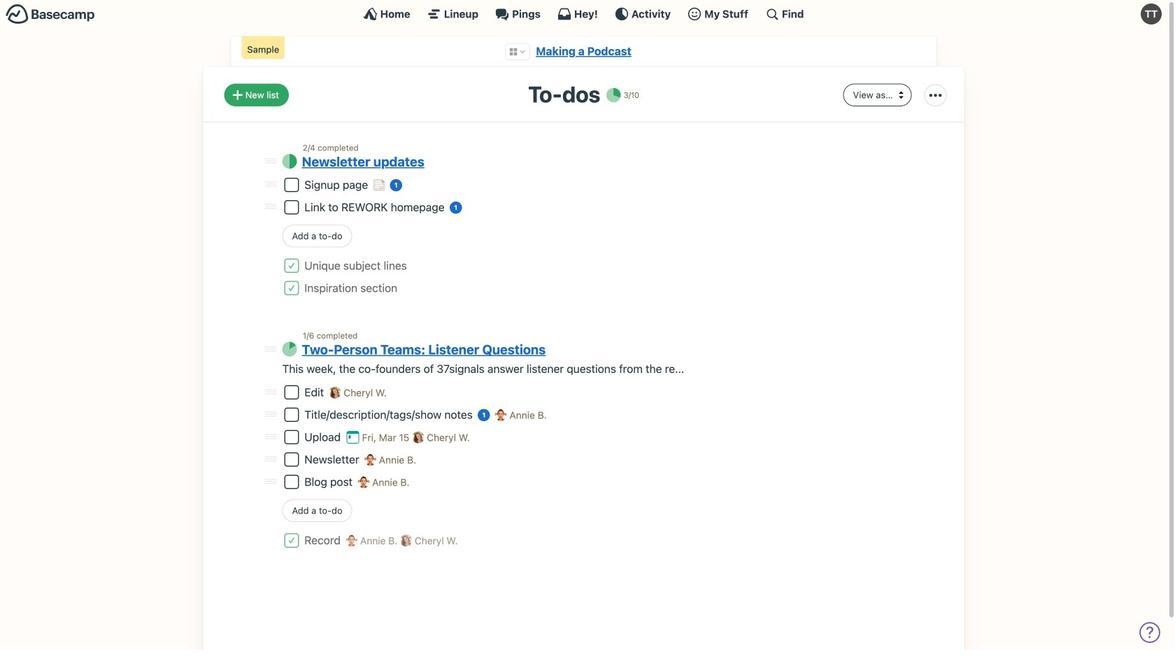 Task type: vqa. For each thing, say whether or not it's contained in the screenshot.
the rightmost Annie Bryan image
yes



Task type: describe. For each thing, give the bounding box(es) containing it.
keyboard shortcut: ⌘ + / image
[[766, 7, 780, 21]]

0 vertical spatial annie bryan image
[[495, 409, 507, 421]]

0 vertical spatial cheryl walters image
[[413, 432, 424, 443]]

1 horizontal spatial annie bryan image
[[365, 454, 377, 466]]



Task type: locate. For each thing, give the bounding box(es) containing it.
1 vertical spatial annie bryan image
[[346, 535, 358, 547]]

cheryl walters image
[[413, 432, 424, 443], [400, 535, 412, 547]]

0 horizontal spatial annie bryan image
[[358, 476, 370, 488]]

annie bryan image
[[365, 454, 377, 466], [346, 535, 358, 547]]

annie bryan image
[[495, 409, 507, 421], [358, 476, 370, 488]]

switch accounts image
[[6, 3, 95, 25]]

terry turtle image
[[1142, 3, 1163, 24]]

0 horizontal spatial annie bryan image
[[346, 535, 358, 547]]

1 horizontal spatial annie bryan image
[[495, 409, 507, 421]]

breadcrumb element
[[231, 36, 937, 67]]

main element
[[0, 0, 1168, 27]]

0 vertical spatial annie bryan image
[[365, 454, 377, 466]]

1 vertical spatial cheryl walters image
[[400, 535, 412, 547]]

1 vertical spatial annie bryan image
[[358, 476, 370, 488]]

cheryl walters image
[[329, 387, 341, 399]]



